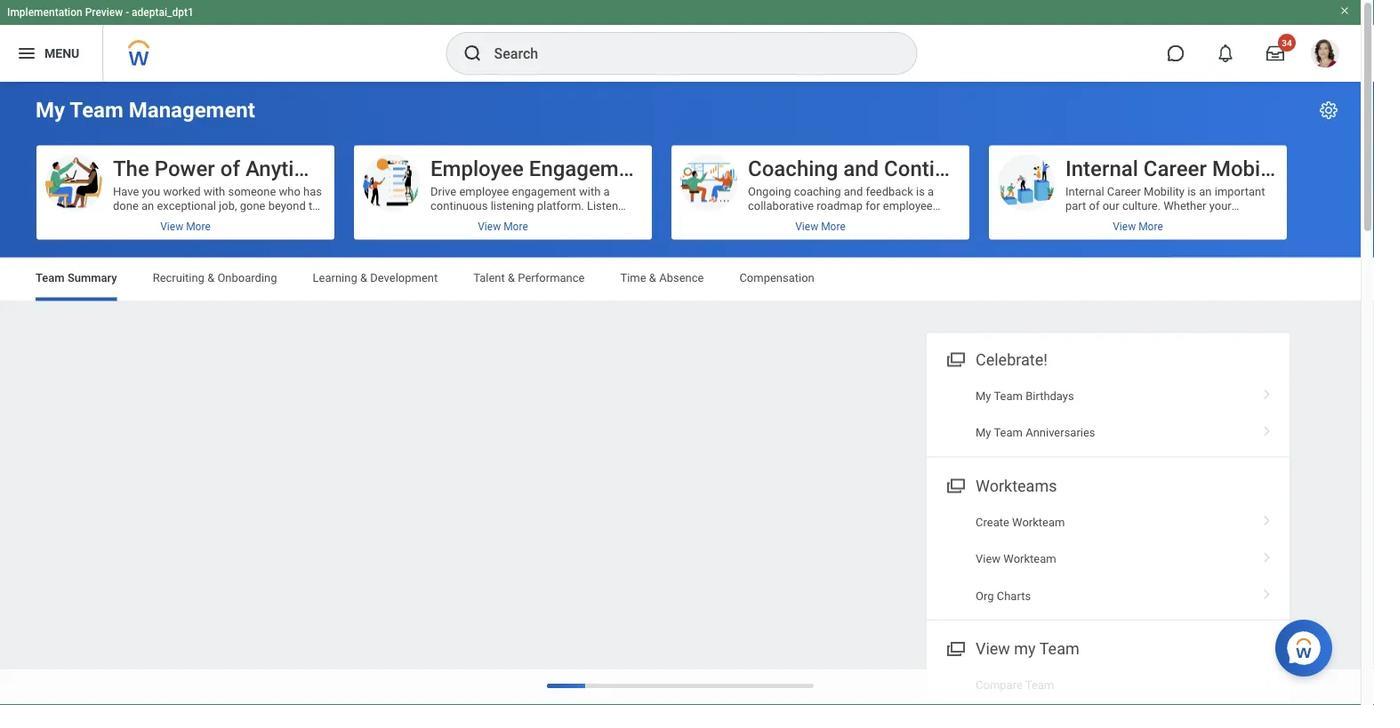 Task type: locate. For each thing, give the bounding box(es) containing it.
main content
[[0, 82, 1362, 706]]

my team anniversaries link
[[927, 415, 1290, 452]]

&
[[207, 271, 215, 285], [360, 271, 368, 285], [508, 271, 515, 285], [650, 271, 657, 285]]

compare team link
[[927, 667, 1290, 704]]

0 vertical spatial menu group image
[[943, 347, 967, 371]]

view workteam link
[[927, 541, 1290, 578]]

create
[[976, 516, 1010, 529]]

Search Workday  search field
[[494, 34, 881, 73]]

0 vertical spatial my
[[36, 97, 65, 123]]

list for workteams
[[927, 504, 1290, 615]]

profile logan mcneil image
[[1312, 39, 1340, 71]]

chevron right image inside org charts link
[[1257, 583, 1280, 601]]

chevron right image inside compare team link
[[1257, 673, 1280, 691]]

team for my team management
[[70, 97, 123, 123]]

compare
[[976, 679, 1023, 692]]

view up org on the bottom right of page
[[976, 553, 1001, 566]]

anniversaries
[[1026, 426, 1096, 440]]

my inside 'link'
[[976, 389, 992, 403]]

tab list containing team summary
[[18, 259, 1344, 301]]

chevron right image for view workteam
[[1257, 546, 1280, 564]]

my down the menu dropdown button
[[36, 97, 65, 123]]

view inside list
[[976, 553, 1001, 566]]

learning
[[313, 271, 357, 285]]

management
[[129, 97, 255, 123]]

team
[[70, 97, 123, 123], [36, 271, 65, 285], [994, 389, 1023, 403], [994, 426, 1023, 440], [1040, 640, 1080, 659], [1026, 679, 1055, 692]]

& right learning
[[360, 271, 368, 285]]

create workteam link
[[927, 504, 1290, 541]]

my
[[1015, 640, 1036, 659]]

0 vertical spatial list
[[927, 378, 1290, 452]]

1 chevron right image from the top
[[1257, 420, 1280, 438]]

justify image
[[16, 43, 37, 64]]

view my team
[[976, 640, 1080, 659]]

chevron right image for my team anniversaries
[[1257, 420, 1280, 438]]

& right time
[[650, 271, 657, 285]]

1 vertical spatial menu group image
[[943, 473, 967, 497]]

configure this page image
[[1319, 100, 1340, 121]]

chevron right image
[[1257, 420, 1280, 438], [1257, 510, 1280, 527], [1257, 583, 1280, 601], [1257, 673, 1280, 691]]

1 view from the top
[[976, 553, 1001, 566]]

workteams
[[976, 477, 1058, 496]]

34
[[1283, 37, 1293, 48]]

2 menu group image from the top
[[943, 473, 967, 497]]

menu group image left celebrate!
[[943, 347, 967, 371]]

team down celebrate!
[[994, 389, 1023, 403]]

2 & from the left
[[360, 271, 368, 285]]

chevron right image inside my team birthdays 'link'
[[1257, 383, 1280, 401]]

view
[[976, 553, 1001, 566], [976, 640, 1011, 659]]

workteam
[[1013, 516, 1066, 529], [1004, 553, 1057, 566]]

continuous
[[885, 156, 994, 181]]

team down the view my team
[[1026, 679, 1055, 692]]

1 menu group image from the top
[[943, 347, 967, 371]]

-
[[126, 6, 129, 19]]

chevron right image inside view workteam link
[[1257, 546, 1280, 564]]

list containing my team birthdays
[[927, 378, 1290, 452]]

list containing create workteam
[[927, 504, 1290, 615]]

team left summary
[[36, 271, 65, 285]]

and
[[844, 156, 879, 181]]

4 chevron right image from the top
[[1257, 673, 1280, 691]]

coaching and continuous conversations button
[[672, 146, 1137, 240]]

team inside 'link'
[[994, 389, 1023, 403]]

my down the my team birthdays
[[976, 426, 992, 440]]

search image
[[462, 43, 484, 64]]

team down the my team birthdays
[[994, 426, 1023, 440]]

preview
[[85, 6, 123, 19]]

0 vertical spatial chevron right image
[[1257, 383, 1280, 401]]

34 button
[[1257, 34, 1297, 73]]

view left my at the bottom of the page
[[976, 640, 1011, 659]]

close environment banner image
[[1340, 5, 1351, 16]]

my for my team management
[[36, 97, 65, 123]]

view for view workteam
[[976, 553, 1001, 566]]

1 vertical spatial list
[[927, 504, 1290, 615]]

team for my team anniversaries
[[994, 426, 1023, 440]]

3 chevron right image from the top
[[1257, 583, 1280, 601]]

notifications large image
[[1217, 44, 1235, 62]]

my
[[36, 97, 65, 123], [976, 389, 992, 403], [976, 426, 992, 440]]

performance
[[518, 271, 585, 285]]

learning & development
[[313, 271, 438, 285]]

0 vertical spatial workteam
[[1013, 516, 1066, 529]]

3 & from the left
[[508, 271, 515, 285]]

internal
[[1066, 156, 1139, 181]]

absence
[[660, 271, 704, 285]]

employee
[[431, 156, 524, 181]]

recruiting
[[153, 271, 205, 285]]

0 vertical spatial view
[[976, 553, 1001, 566]]

talent
[[474, 271, 505, 285]]

1 list from the top
[[927, 378, 1290, 452]]

list
[[927, 378, 1290, 452], [927, 504, 1290, 615]]

main content containing my team management
[[0, 82, 1362, 706]]

chevron right image
[[1257, 383, 1280, 401], [1257, 546, 1280, 564]]

org charts link
[[927, 578, 1290, 615]]

menu group image left the workteams in the bottom of the page
[[943, 473, 967, 497]]

celebrate!
[[976, 351, 1048, 369]]

menu banner
[[0, 0, 1362, 82]]

1 vertical spatial view
[[976, 640, 1011, 659]]

2 vertical spatial my
[[976, 426, 992, 440]]

1 vertical spatial workteam
[[1004, 553, 1057, 566]]

1 vertical spatial my
[[976, 389, 992, 403]]

chevron right image for compare team
[[1257, 673, 1280, 691]]

menu group image for workteams
[[943, 473, 967, 497]]

chevron right image inside my team anniversaries link
[[1257, 420, 1280, 438]]

& right recruiting
[[207, 271, 215, 285]]

2 chevron right image from the top
[[1257, 546, 1280, 564]]

career
[[1144, 156, 1208, 181]]

2 view from the top
[[976, 640, 1011, 659]]

menu group image
[[943, 347, 967, 371], [943, 473, 967, 497]]

2 list from the top
[[927, 504, 1290, 615]]

4 & from the left
[[650, 271, 657, 285]]

implementation preview -   adeptai_dpt1
[[7, 6, 194, 19]]

coaching
[[748, 156, 839, 181]]

team down menu
[[70, 97, 123, 123]]

2 chevron right image from the top
[[1257, 510, 1280, 527]]

workteam down create workteam
[[1004, 553, 1057, 566]]

my down celebrate!
[[976, 389, 992, 403]]

workteam for create workteam
[[1013, 516, 1066, 529]]

view workteam
[[976, 553, 1057, 566]]

org charts
[[976, 589, 1032, 603]]

1 & from the left
[[207, 271, 215, 285]]

& right the talent
[[508, 271, 515, 285]]

& for talent
[[508, 271, 515, 285]]

1 vertical spatial chevron right image
[[1257, 546, 1280, 564]]

internal career mobility
[[1066, 156, 1290, 181]]

tab list
[[18, 259, 1344, 301]]

1 chevron right image from the top
[[1257, 383, 1280, 401]]

chevron right image inside create workteam link
[[1257, 510, 1280, 527]]

chevron right image for org charts
[[1257, 583, 1280, 601]]

workteam down the workteams in the bottom of the page
[[1013, 516, 1066, 529]]

engagement
[[529, 156, 650, 181]]



Task type: vqa. For each thing, say whether or not it's contained in the screenshot.
Profile Logan McNeil icon
yes



Task type: describe. For each thing, give the bounding box(es) containing it.
employee engagement button
[[354, 146, 652, 240]]

chevron right image for create workteam
[[1257, 510, 1280, 527]]

of
[[220, 156, 240, 181]]

create workteam
[[976, 516, 1066, 529]]

coaching and continuous conversations
[[748, 156, 1137, 181]]

org
[[976, 589, 995, 603]]

time & absence
[[621, 271, 704, 285]]

talent & performance
[[474, 271, 585, 285]]

my for my team anniversaries
[[976, 426, 992, 440]]

menu group image for celebrate!
[[943, 347, 967, 371]]

charts
[[997, 589, 1032, 603]]

team for compare team
[[1026, 679, 1055, 692]]

employee engagement
[[431, 156, 650, 181]]

my for my team birthdays
[[976, 389, 992, 403]]

recruiting & onboarding
[[153, 271, 277, 285]]

birthdays
[[1026, 389, 1075, 403]]

view for view my team
[[976, 640, 1011, 659]]

team summary
[[36, 271, 117, 285]]

& for recruiting
[[207, 271, 215, 285]]

my team birthdays
[[976, 389, 1075, 403]]

chevron right image for my team birthdays
[[1257, 383, 1280, 401]]

implementation
[[7, 6, 82, 19]]

workteam for view workteam
[[1004, 553, 1057, 566]]

menu button
[[0, 25, 103, 82]]

development
[[370, 271, 438, 285]]

conversations
[[999, 156, 1137, 181]]

my team birthdays link
[[927, 378, 1290, 415]]

the power of anytime feedback button
[[36, 146, 422, 240]]

the
[[113, 156, 149, 181]]

menu group image
[[943, 636, 967, 660]]

compensation
[[740, 271, 815, 285]]

& for time
[[650, 271, 657, 285]]

onboarding
[[218, 271, 277, 285]]

menu
[[44, 46, 79, 61]]

internal career mobility button
[[990, 146, 1290, 240]]

my team management
[[36, 97, 255, 123]]

time
[[621, 271, 647, 285]]

anytime
[[246, 156, 324, 181]]

my team anniversaries
[[976, 426, 1096, 440]]

summary
[[68, 271, 117, 285]]

inbox large image
[[1267, 44, 1285, 62]]

list for celebrate!
[[927, 378, 1290, 452]]

team for my team birthdays
[[994, 389, 1023, 403]]

power
[[155, 156, 215, 181]]

the power of anytime feedback
[[113, 156, 422, 181]]

compare team
[[976, 679, 1055, 692]]

team inside tab list
[[36, 271, 65, 285]]

mobility
[[1213, 156, 1290, 181]]

team right my at the bottom of the page
[[1040, 640, 1080, 659]]

& for learning
[[360, 271, 368, 285]]

feedback
[[329, 156, 422, 181]]

adeptai_dpt1
[[132, 6, 194, 19]]



